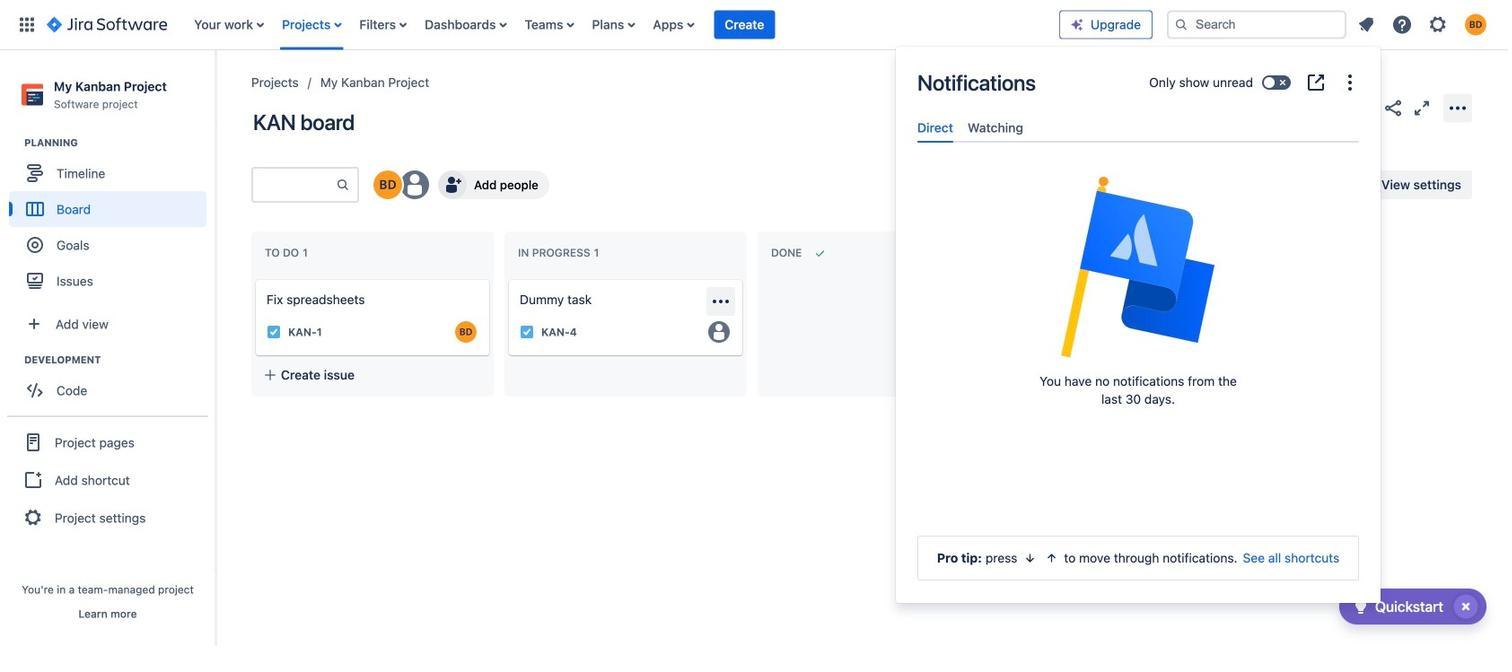 Task type: describe. For each thing, give the bounding box(es) containing it.
heading for 'group' related to planning icon
[[24, 136, 215, 150]]

Search this board text field
[[253, 169, 336, 201]]

sidebar element
[[0, 50, 216, 647]]

more actions image
[[1448, 97, 1469, 119]]

to do element
[[265, 247, 312, 259]]

notifications image
[[1356, 14, 1378, 35]]

0 horizontal spatial list
[[185, 0, 1060, 50]]

dismiss quickstart image
[[1452, 593, 1481, 621]]

more image
[[1340, 72, 1361, 93]]

2 task image from the left
[[520, 325, 534, 339]]

enter full screen image
[[1412, 97, 1433, 119]]

arrow up image
[[1045, 551, 1059, 566]]

create issue image
[[243, 268, 265, 289]]

add people image
[[442, 174, 463, 196]]

star kan board image
[[1354, 97, 1376, 119]]

help image
[[1392, 14, 1414, 35]]

in progress element
[[518, 247, 603, 259]]

open notifications in a new tab image
[[1306, 72, 1327, 93]]

create issue image
[[497, 268, 518, 289]]



Task type: vqa. For each thing, say whether or not it's contained in the screenshot.
"check" image
yes



Task type: locate. For each thing, give the bounding box(es) containing it.
2 vertical spatial group
[[7, 416, 208, 544]]

search image
[[1175, 18, 1189, 32]]

1 vertical spatial group
[[9, 353, 215, 414]]

settings image
[[1428, 14, 1449, 35]]

1 heading from the top
[[24, 136, 215, 150]]

1 horizontal spatial task image
[[520, 325, 534, 339]]

0 vertical spatial group
[[9, 136, 215, 305]]

jira software image
[[47, 14, 167, 35], [47, 14, 167, 35]]

Search field
[[1167, 10, 1347, 39]]

primary element
[[11, 0, 1060, 50]]

arrow down image
[[1023, 551, 1038, 566]]

tab list
[[911, 113, 1367, 143]]

group
[[9, 136, 215, 305], [9, 353, 215, 414], [7, 416, 208, 544]]

dialog
[[896, 47, 1381, 604]]

1 horizontal spatial list
[[1351, 9, 1498, 41]]

0 horizontal spatial task image
[[267, 325, 281, 339]]

1 task image from the left
[[267, 325, 281, 339]]

import image
[[1141, 174, 1162, 196]]

1 vertical spatial heading
[[24, 353, 215, 367]]

2 heading from the top
[[24, 353, 215, 367]]

goal image
[[27, 237, 43, 253]]

banner
[[0, 0, 1509, 50]]

task image down to do element
[[267, 325, 281, 339]]

heading for 'group' related to development icon
[[24, 353, 215, 367]]

task image down in progress element
[[520, 325, 534, 339]]

appswitcher icon image
[[16, 14, 38, 35]]

sidebar navigation image
[[196, 72, 235, 108]]

group for planning icon
[[9, 136, 215, 305]]

task image
[[267, 325, 281, 339], [520, 325, 534, 339]]

0 vertical spatial heading
[[24, 136, 215, 150]]

group for development icon
[[9, 353, 215, 414]]

list
[[185, 0, 1060, 50], [1351, 9, 1498, 41]]

your profile and settings image
[[1466, 14, 1487, 35]]

heading
[[24, 136, 215, 150], [24, 353, 215, 367]]

development image
[[3, 350, 24, 371]]

planning image
[[3, 132, 24, 154]]

list item
[[714, 0, 775, 50]]

None search field
[[1167, 10, 1347, 39]]

check image
[[1351, 596, 1372, 618]]



